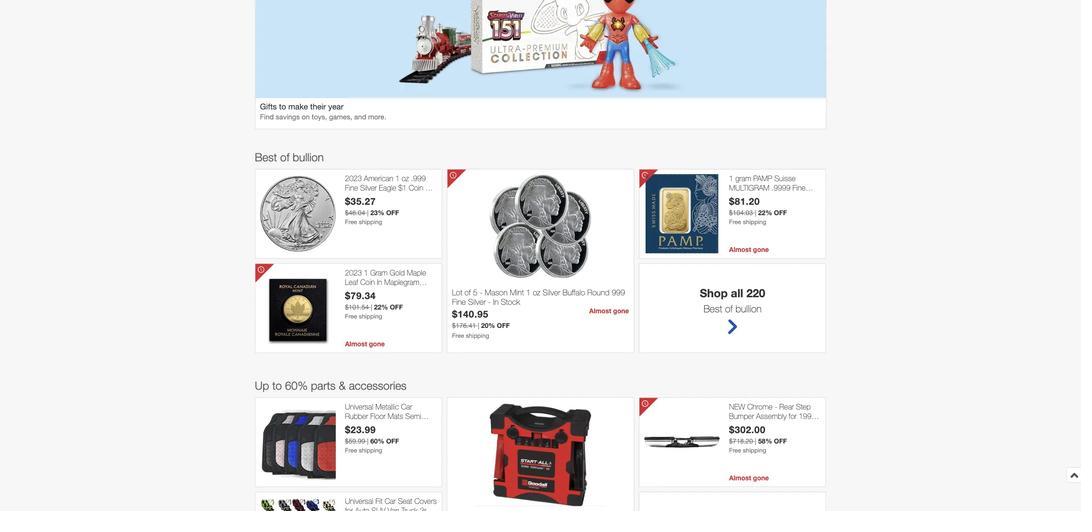 Task type: locate. For each thing, give the bounding box(es) containing it.
free inside $79.34 $101.54 | 22% off free shipping
[[345, 313, 357, 320]]

almost for $302.00
[[729, 474, 751, 482]]

maplegram
[[384, 278, 419, 286]]

on
[[302, 113, 310, 121]]

2 universal from the top
[[345, 498, 373, 506]]

| inside $302.00 $718.20 | 58% off free shipping
[[755, 438, 756, 445]]

duty
[[401, 421, 415, 430], [729, 430, 743, 439]]

fine down 'lot'
[[452, 298, 466, 307]]

free for $302.00
[[729, 447, 741, 454]]

stock
[[357, 193, 375, 201], [797, 193, 815, 201], [395, 287, 413, 296], [501, 298, 520, 307]]

| for $35.27
[[367, 209, 369, 217]]

1 vertical spatial best
[[704, 303, 722, 315]]

car for fit
[[385, 498, 396, 506]]

almost gone down $101.54
[[345, 340, 385, 348]]

gone for $79.34
[[369, 340, 385, 348]]

0 vertical spatial coin
[[409, 184, 423, 192]]

free down $718.20
[[729, 447, 741, 454]]

off inside $79.34 $101.54 | 22% off free shipping
[[390, 303, 403, 311]]

shipping inside the $81.20 $104.03 | 22% off free shipping
[[743, 219, 766, 226]]

0 vertical spatial oz
[[402, 174, 409, 183]]

$140.95
[[452, 308, 489, 320]]

gold inside 1 gram pamp suisse multigram .9999 fine gold fortuna bar - in stock
[[729, 193, 744, 201]]

universal inside 'universal fit car seat covers for auto suv van truck 3r'
[[345, 498, 373, 506]]

van
[[388, 507, 399, 511]]

almost down $101.54
[[345, 340, 367, 348]]

free inside $35.27 $46.04 | 23% off free shipping
[[345, 219, 357, 226]]

more.
[[368, 113, 386, 121]]

1 horizontal spatial gold
[[729, 193, 744, 201]]

shipping down 23%
[[359, 219, 382, 226]]

off for $23.99
[[386, 437, 399, 445]]

gone for $302.00
[[753, 474, 769, 482]]

$81.20 $104.03 | 22% off free shipping
[[729, 195, 787, 226]]

shipping down $101.54
[[359, 313, 382, 320]]

games,
[[329, 113, 352, 121]]

in
[[350, 193, 355, 201], [790, 193, 795, 201], [377, 278, 382, 286], [388, 287, 393, 296], [493, 298, 499, 307]]

1 vertical spatial car
[[385, 498, 396, 506]]

for inside 'universal fit car seat covers for auto suv van truck 3r'
[[345, 507, 353, 511]]

silver left buffalo
[[543, 288, 560, 297]]

$35.27
[[345, 195, 376, 207]]

- inside 1 gram pamp suisse multigram .9999 fine gold fortuna bar - in stock
[[785, 193, 787, 201]]

fine inside 1 gram pamp suisse multigram .9999 fine gold fortuna bar - in stock
[[793, 184, 806, 192]]

shipping for $81.20
[[743, 219, 766, 226]]

1 vertical spatial coin
[[360, 278, 375, 286]]

seat
[[398, 498, 412, 506]]

car inside universal metallic car rubber floor mats semi trimmable heavy duty all weather
[[401, 403, 412, 412]]

| right $104.03
[[755, 209, 756, 217]]

- right 5
[[480, 288, 483, 297]]

1 horizontal spatial bullion
[[736, 303, 762, 315]]

1 vertical spatial of
[[465, 288, 471, 297]]

car inside 'universal fit car seat covers for auto suv van truck 3r'
[[385, 498, 396, 506]]

off right 23%
[[386, 209, 399, 217]]

of inside lot of 5 - mason mint 1 oz silver buffalo round 999 fine silver - in stock $140.95 $176.41 | 20% off free shipping
[[465, 288, 471, 297]]

| inside the $23.99 $59.99 | 60% off free shipping
[[367, 438, 369, 445]]

| left 58%
[[755, 438, 756, 445]]

bullion down 220 at bottom
[[736, 303, 762, 315]]

22% down fortuna
[[758, 209, 772, 217]]

gone down the $81.20 $104.03 | 22% off free shipping
[[753, 246, 769, 254]]

off inside the $81.20 $104.03 | 22% off free shipping
[[774, 209, 787, 217]]

1 universal from the top
[[345, 403, 373, 412]]

shipping down 58%
[[743, 447, 766, 454]]

shipping down the $59.99
[[359, 447, 382, 454]]

.999
[[411, 174, 426, 183]]

shipping inside $35.27 $46.04 | 23% off free shipping
[[359, 219, 382, 226]]

1 horizontal spatial fine
[[452, 298, 466, 307]]

0 horizontal spatial duty
[[401, 421, 415, 430]]

off down bar
[[774, 209, 787, 217]]

to right up
[[272, 379, 282, 393]]

in down maplegram
[[388, 287, 393, 296]]

- up $46.04
[[345, 193, 348, 201]]

stock down maplegram
[[395, 287, 413, 296]]

-
[[345, 193, 348, 201], [785, 193, 787, 201], [383, 287, 386, 296], [480, 288, 483, 297], [488, 298, 491, 307], [775, 403, 777, 412]]

shipping for $23.99
[[359, 447, 382, 454]]

- right card
[[383, 287, 386, 296]]

oz inside 2023 american 1 oz .999 fine silver eagle $1 coin bu - in stock
[[402, 174, 409, 183]]

1 vertical spatial duty
[[729, 430, 743, 439]]

| inside $35.27 $46.04 | 23% off free shipping
[[367, 209, 369, 217]]

0 horizontal spatial car
[[385, 498, 396, 506]]

car for metallic
[[401, 403, 412, 412]]

duty inside "new chrome - rear step bumper assembly for 1999- 2007 ford f250 f350 super duty"
[[729, 430, 743, 439]]

fine
[[345, 184, 358, 192], [793, 184, 806, 192], [452, 298, 466, 307]]

best
[[255, 151, 277, 164], [704, 303, 722, 315]]

1 horizontal spatial of
[[465, 288, 471, 297]]

0 vertical spatial 22%
[[758, 209, 772, 217]]

0 horizontal spatial gold
[[390, 269, 405, 277]]

0 horizontal spatial of
[[280, 151, 289, 164]]

car up van
[[385, 498, 396, 506]]

2023 american 1 oz .999 fine silver eagle $1 coin bu - in stock link
[[345, 174, 437, 201]]

off right '20%'
[[497, 322, 510, 330]]

car
[[401, 403, 412, 412], [385, 498, 396, 506]]

new chrome - rear step bumper assembly for 1999- 2007 ford f250 f350 super duty link
[[729, 403, 821, 439]]

bullion
[[293, 151, 324, 164], [736, 303, 762, 315]]

0 vertical spatial universal
[[345, 403, 373, 412]]

bumper
[[729, 412, 754, 421]]

all
[[731, 287, 743, 300]]

for up the f350
[[789, 412, 797, 421]]

0 vertical spatial to
[[279, 102, 286, 112]]

$23.99
[[345, 424, 376, 435]]

gone down $79.34 $101.54 | 22% off free shipping at the left
[[369, 340, 385, 348]]

best inside shop all 220 best of bullion
[[704, 303, 722, 315]]

free down $176.41
[[452, 332, 464, 340]]

1 vertical spatial universal
[[345, 498, 373, 506]]

universal up rubber
[[345, 403, 373, 412]]

coin down .999
[[409, 184, 423, 192]]

2023 inside 2023 american 1 oz .999 fine silver eagle $1 coin bu - in stock
[[345, 174, 362, 183]]

almost down $104.03
[[729, 246, 751, 254]]

for
[[789, 412, 797, 421], [345, 507, 353, 511]]

universal inside universal metallic car rubber floor mats semi trimmable heavy duty all weather
[[345, 403, 373, 412]]

fine inside 2023 american 1 oz .999 fine silver eagle $1 coin bu - in stock
[[345, 184, 358, 192]]

super
[[801, 421, 820, 430]]

universal up auto
[[345, 498, 373, 506]]

shipping inside $79.34 $101.54 | 22% off free shipping
[[359, 313, 382, 320]]

fine down 'suisse'
[[793, 184, 806, 192]]

best down "shop"
[[704, 303, 722, 315]]

|
[[367, 209, 369, 217], [755, 209, 756, 217], [371, 304, 372, 311], [478, 322, 479, 330], [367, 438, 369, 445], [755, 438, 756, 445]]

duty down semi
[[401, 421, 415, 430]]

free down $104.03
[[729, 219, 741, 226]]

2023 1 gram gold maple leaf coin in maplegram assay card - in stock link
[[345, 269, 437, 296]]

off inside $35.27 $46.04 | 23% off free shipping
[[386, 209, 399, 217]]

| left '20%'
[[478, 322, 479, 330]]

| for $23.99
[[367, 438, 369, 445]]

almost down "round"
[[589, 307, 611, 315]]

2 horizontal spatial silver
[[543, 288, 560, 297]]

almost down $718.20
[[729, 474, 751, 482]]

1 2023 from the top
[[345, 174, 362, 183]]

off inside $302.00 $718.20 | 58% off free shipping
[[774, 437, 787, 445]]

0 vertical spatial best
[[255, 151, 277, 164]]

2023 inside 2023 1 gram gold maple leaf coin in maplegram assay card - in stock
[[345, 269, 362, 277]]

2023 american 1 oz .999 fine silver eagle $1 coin bu - in stock
[[345, 174, 435, 201]]

metallic
[[375, 403, 399, 412]]

of
[[280, 151, 289, 164], [465, 288, 471, 297], [725, 303, 733, 315]]

60% down heavy
[[370, 437, 384, 445]]

off down heavy
[[386, 437, 399, 445]]

free down $101.54
[[345, 313, 357, 320]]

fine up $35.27
[[345, 184, 358, 192]]

mason
[[485, 288, 508, 297]]

oz
[[402, 174, 409, 183], [533, 288, 540, 297]]

almost gone
[[729, 246, 769, 254], [589, 307, 629, 315], [345, 340, 385, 348], [729, 474, 769, 482]]

coin inside 2023 1 gram gold maple leaf coin in maplegram assay card - in stock
[[360, 278, 375, 286]]

shipping for $79.34
[[359, 313, 382, 320]]

almost gone for $302.00
[[729, 474, 769, 482]]

of down all
[[725, 303, 733, 315]]

1 vertical spatial 22%
[[374, 303, 388, 311]]

gram
[[370, 269, 388, 277]]

coin inside 2023 american 1 oz .999 fine silver eagle $1 coin bu - in stock
[[409, 184, 423, 192]]

up
[[255, 379, 269, 393]]

1
[[395, 174, 400, 183], [729, 174, 733, 183], [364, 269, 368, 277], [526, 288, 531, 297]]

0 horizontal spatial for
[[345, 507, 353, 511]]

stock right bar
[[797, 193, 815, 201]]

1 vertical spatial gold
[[390, 269, 405, 277]]

for left auto
[[345, 507, 353, 511]]

shipping down $104.03
[[743, 219, 766, 226]]

2023 up $35.27
[[345, 174, 362, 183]]

to up savings
[[279, 102, 286, 112]]

0 vertical spatial gold
[[729, 193, 744, 201]]

shipping for $35.27
[[359, 219, 382, 226]]

american
[[364, 174, 393, 183]]

gold down the multigram
[[729, 193, 744, 201]]

1 horizontal spatial car
[[401, 403, 412, 412]]

0 vertical spatial 60%
[[285, 379, 308, 393]]

2 2023 from the top
[[345, 269, 362, 277]]

60% left parts
[[285, 379, 308, 393]]

bar
[[772, 193, 783, 201]]

in down mason
[[493, 298, 499, 307]]

| right $101.54
[[371, 304, 372, 311]]

2 vertical spatial of
[[725, 303, 733, 315]]

1 horizontal spatial best
[[704, 303, 722, 315]]

1 inside 2023 1 gram gold maple leaf coin in maplegram assay card - in stock
[[364, 269, 368, 277]]

0 horizontal spatial 22%
[[374, 303, 388, 311]]

0 horizontal spatial coin
[[360, 278, 375, 286]]

1 horizontal spatial 22%
[[758, 209, 772, 217]]

22% for $81.20
[[758, 209, 772, 217]]

shop all 220 best of bullion
[[700, 287, 765, 315]]

oz up the $1
[[402, 174, 409, 183]]

off down 2023 1 gram gold maple leaf coin in maplegram assay card - in stock link
[[390, 303, 403, 311]]

in down .9999
[[790, 193, 795, 201]]

- right bar
[[785, 193, 787, 201]]

| inside the $81.20 $104.03 | 22% off free shipping
[[755, 209, 756, 217]]

car up semi
[[401, 403, 412, 412]]

gold
[[729, 193, 744, 201], [390, 269, 405, 277]]

of inside shop all 220 best of bullion
[[725, 303, 733, 315]]

0 vertical spatial 2023
[[345, 174, 362, 183]]

0 horizontal spatial silver
[[360, 184, 377, 192]]

free
[[345, 219, 357, 226], [729, 219, 741, 226], [345, 313, 357, 320], [452, 332, 464, 340], [345, 447, 357, 454], [729, 447, 741, 454]]

universal metallic car rubber floor mats semi trimmable heavy duty all weather
[[345, 403, 424, 439]]

2 horizontal spatial of
[[725, 303, 733, 315]]

free for $23.99
[[345, 447, 357, 454]]

oz inside lot of 5 - mason mint 1 oz silver buffalo round 999 fine silver - in stock $140.95 $176.41 | 20% off free shipping
[[533, 288, 540, 297]]

free for $35.27
[[345, 219, 357, 226]]

60%
[[285, 379, 308, 393], [370, 437, 384, 445]]

1 horizontal spatial coin
[[409, 184, 423, 192]]

| inside $79.34 $101.54 | 22% off free shipping
[[371, 304, 372, 311]]

free down the $59.99
[[345, 447, 357, 454]]

0 vertical spatial silver
[[360, 184, 377, 192]]

stock down mint
[[501, 298, 520, 307]]

rear
[[779, 403, 794, 412]]

0 horizontal spatial fine
[[345, 184, 358, 192]]

0 horizontal spatial oz
[[402, 174, 409, 183]]

almost gone down 999
[[589, 307, 629, 315]]

1 vertical spatial bullion
[[736, 303, 762, 315]]

0 vertical spatial bullion
[[293, 151, 324, 164]]

1 vertical spatial silver
[[543, 288, 560, 297]]

2023 up the leaf
[[345, 269, 362, 277]]

22%
[[758, 209, 772, 217], [374, 303, 388, 311]]

0 vertical spatial for
[[789, 412, 797, 421]]

of down savings
[[280, 151, 289, 164]]

shipping inside $302.00 $718.20 | 58% off free shipping
[[743, 447, 766, 454]]

off inside the $23.99 $59.99 | 60% off free shipping
[[386, 437, 399, 445]]

stock up 23%
[[357, 193, 375, 201]]

$176.41
[[452, 322, 476, 330]]

off
[[386, 209, 399, 217], [774, 209, 787, 217], [390, 303, 403, 311], [497, 322, 510, 330], [386, 437, 399, 445], [774, 437, 787, 445]]

universal for universal metallic car rubber floor mats semi trimmable heavy duty all weather
[[345, 403, 373, 412]]

find
[[260, 113, 274, 121]]

free inside the $23.99 $59.99 | 60% off free shipping
[[345, 447, 357, 454]]

22% down card
[[374, 303, 388, 311]]

22% inside the $81.20 $104.03 | 22% off free shipping
[[758, 209, 772, 217]]

shipping inside the $23.99 $59.99 | 60% off free shipping
[[359, 447, 382, 454]]

universal fit car seat covers for auto suv van truck 3r
[[345, 498, 437, 511]]

gold up maplegram
[[390, 269, 405, 277]]

1 horizontal spatial duty
[[729, 430, 743, 439]]

1 vertical spatial oz
[[533, 288, 540, 297]]

2 horizontal spatial fine
[[793, 184, 806, 192]]

assay
[[345, 287, 364, 296]]

free inside $302.00 $718.20 | 58% off free shipping
[[729, 447, 741, 454]]

of left 5
[[465, 288, 471, 297]]

1 vertical spatial 2023
[[345, 269, 362, 277]]

almost gone down $104.03
[[729, 246, 769, 254]]

gone
[[753, 246, 769, 254], [613, 307, 629, 315], [369, 340, 385, 348], [753, 474, 769, 482]]

shipping down '20%'
[[466, 332, 489, 340]]

silver down 5
[[468, 298, 486, 307]]

truck
[[401, 507, 418, 511]]

- inside "new chrome - rear step bumper assembly for 1999- 2007 ford f250 f350 super duty"
[[775, 403, 777, 412]]

| left 23%
[[367, 209, 369, 217]]

oz right mint
[[533, 288, 540, 297]]

0 horizontal spatial bullion
[[293, 151, 324, 164]]

to inside gifts to make their year find savings on toys, games, and more.
[[279, 102, 286, 112]]

0 vertical spatial duty
[[401, 421, 415, 430]]

| right the $59.99
[[367, 438, 369, 445]]

22% inside $79.34 $101.54 | 22% off free shipping
[[374, 303, 388, 311]]

in up $46.04
[[350, 193, 355, 201]]

stock inside 2023 1 gram gold maple leaf coin in maplegram assay card - in stock
[[395, 287, 413, 296]]

silver down american
[[360, 184, 377, 192]]

coin up card
[[360, 278, 375, 286]]

best down find
[[255, 151, 277, 164]]

| for $302.00
[[755, 438, 756, 445]]

1 vertical spatial 60%
[[370, 437, 384, 445]]

1 horizontal spatial oz
[[533, 288, 540, 297]]

almost gone down $718.20
[[729, 474, 769, 482]]

shipping
[[359, 219, 382, 226], [743, 219, 766, 226], [359, 313, 382, 320], [466, 332, 489, 340], [359, 447, 382, 454], [743, 447, 766, 454]]

free down $46.04
[[345, 219, 357, 226]]

off right 58%
[[774, 437, 787, 445]]

bullion down on
[[293, 151, 324, 164]]

1 inside lot of 5 - mason mint 1 oz silver buffalo round 999 fine silver - in stock $140.95 $176.41 | 20% off free shipping
[[526, 288, 531, 297]]

0 vertical spatial car
[[401, 403, 412, 412]]

- inside 2023 american 1 oz .999 fine silver eagle $1 coin bu - in stock
[[345, 193, 348, 201]]

0 horizontal spatial best
[[255, 151, 277, 164]]

0 vertical spatial of
[[280, 151, 289, 164]]

free inside the $81.20 $104.03 | 22% off free shipping
[[729, 219, 741, 226]]

- up assembly in the bottom of the page
[[775, 403, 777, 412]]

2 vertical spatial silver
[[468, 298, 486, 307]]

gone down 999
[[613, 307, 629, 315]]

- inside 2023 1 gram gold maple leaf coin in maplegram assay card - in stock
[[383, 287, 386, 296]]

duty down 2007
[[729, 430, 743, 439]]

bullion inside shop all 220 best of bullion
[[736, 303, 762, 315]]

gone down 58%
[[753, 474, 769, 482]]

1 horizontal spatial 60%
[[370, 437, 384, 445]]

1 vertical spatial for
[[345, 507, 353, 511]]

20%
[[481, 322, 495, 330]]

1 vertical spatial to
[[272, 379, 282, 393]]

silver
[[360, 184, 377, 192], [543, 288, 560, 297], [468, 298, 486, 307]]

1 horizontal spatial for
[[789, 412, 797, 421]]



Task type: vqa. For each thing, say whether or not it's contained in the screenshot.
shipping corresponding to $79.34
yes



Task type: describe. For each thing, give the bounding box(es) containing it.
2023 for $35.27
[[345, 174, 362, 183]]

60% inside the $23.99 $59.99 | 60% off free shipping
[[370, 437, 384, 445]]

stock inside 1 gram pamp suisse multigram .9999 fine gold fortuna bar - in stock
[[797, 193, 815, 201]]

free for $79.34
[[345, 313, 357, 320]]

almost for $79.34
[[345, 340, 367, 348]]

suv
[[372, 507, 386, 511]]

1 horizontal spatial silver
[[468, 298, 486, 307]]

buffalo
[[563, 288, 585, 297]]

2023 for $79.34
[[345, 269, 362, 277]]

gifts
[[260, 102, 277, 112]]

58%
[[758, 437, 772, 445]]

$718.20
[[729, 438, 753, 445]]

1 gram pamp suisse multigram .9999 fine gold fortuna bar - in stock
[[729, 174, 815, 201]]

shipping inside lot of 5 - mason mint 1 oz silver buffalo round 999 fine silver - in stock $140.95 $176.41 | 20% off free shipping
[[466, 332, 489, 340]]

22% for $79.34
[[374, 303, 388, 311]]

off for $81.20
[[774, 209, 787, 217]]

$79.34
[[345, 290, 376, 301]]

weather
[[345, 430, 371, 439]]

2007
[[729, 421, 746, 430]]

round
[[587, 288, 609, 297]]

$302.00 $718.20 | 58% off free shipping
[[729, 424, 787, 454]]

covers
[[414, 498, 437, 506]]

parts
[[311, 379, 336, 393]]

floor
[[370, 412, 386, 421]]

heavy
[[379, 421, 398, 430]]

almost gone for $140.95
[[589, 307, 629, 315]]

$46.04
[[345, 209, 365, 217]]

220
[[746, 287, 765, 300]]

universal fit car seat covers for auto suv van truck 3r link
[[345, 498, 437, 511]]

23%
[[370, 209, 384, 217]]

universal for universal fit car seat covers for auto suv van truck 3r
[[345, 498, 373, 506]]

| for $81.20
[[755, 209, 756, 217]]

of for best
[[280, 151, 289, 164]]

$302.00
[[729, 424, 766, 435]]

gold inside 2023 1 gram gold maple leaf coin in maplegram assay card - in stock
[[390, 269, 405, 277]]

$59.99
[[345, 438, 365, 445]]

leaf
[[345, 278, 358, 286]]

in inside 2023 american 1 oz .999 fine silver eagle $1 coin bu - in stock
[[350, 193, 355, 201]]

chrome
[[747, 403, 773, 412]]

fit
[[375, 498, 383, 506]]

f350
[[783, 421, 799, 430]]

free inside lot of 5 - mason mint 1 oz silver buffalo round 999 fine silver - in stock $140.95 $176.41 | 20% off free shipping
[[452, 332, 464, 340]]

| for $79.34
[[371, 304, 372, 311]]

lot of 5 - mason mint 1 oz silver buffalo round 999 fine silver - in stock link
[[452, 288, 629, 308]]

mats
[[388, 412, 403, 421]]

new
[[729, 403, 745, 412]]

make
[[288, 102, 308, 112]]

$35.27 $46.04 | 23% off free shipping
[[345, 195, 399, 226]]

in inside lot of 5 - mason mint 1 oz silver buffalo round 999 fine silver - in stock $140.95 $176.41 | 20% off free shipping
[[493, 298, 499, 307]]

universal metallic car rubber floor mats semi trimmable heavy duty all weather link
[[345, 403, 437, 439]]

rubber
[[345, 412, 368, 421]]

fortuna
[[746, 193, 770, 201]]

fine inside lot of 5 - mason mint 1 oz silver buffalo round 999 fine silver - in stock $140.95 $176.41 | 20% off free shipping
[[452, 298, 466, 307]]

f250
[[764, 421, 781, 430]]

off for $35.27
[[386, 209, 399, 217]]

almost gone for $79.34
[[345, 340, 385, 348]]

duty inside universal metallic car rubber floor mats semi trimmable heavy duty all weather
[[401, 421, 415, 430]]

almost gone for $81.20
[[729, 246, 769, 254]]

- down mason
[[488, 298, 491, 307]]

auto
[[355, 507, 369, 511]]

suisse
[[774, 174, 796, 183]]

for inside "new chrome - rear step bumper assembly for 1999- 2007 ford f250 f350 super duty"
[[789, 412, 797, 421]]

2023 1 gram gold maple leaf coin in maplegram assay card - in stock
[[345, 269, 426, 296]]

$104.03
[[729, 209, 753, 217]]

in down gram
[[377, 278, 382, 286]]

eagle
[[379, 184, 396, 192]]

off inside lot of 5 - mason mint 1 oz silver buffalo round 999 fine silver - in stock $140.95 $176.41 | 20% off free shipping
[[497, 322, 510, 330]]

1 gram pamp suisse multigram .9999 fine gold fortuna bar - in stock link
[[729, 174, 821, 201]]

multigram
[[729, 184, 769, 192]]

.9999
[[772, 184, 790, 192]]

all
[[417, 421, 424, 430]]

0 horizontal spatial 60%
[[285, 379, 308, 393]]

off for $302.00
[[774, 437, 787, 445]]

step
[[796, 403, 811, 412]]

1 inside 1 gram pamp suisse multigram .9999 fine gold fortuna bar - in stock
[[729, 174, 733, 183]]

999
[[612, 288, 625, 297]]

new chrome - rear step bumper assembly for 1999- 2007 ford f250 f350 super duty
[[729, 403, 820, 439]]

5
[[473, 288, 477, 297]]

$79.34 $101.54 | 22% off free shipping
[[345, 290, 403, 320]]

shop
[[700, 287, 728, 300]]

$81.20
[[729, 195, 760, 207]]

off for $79.34
[[390, 303, 403, 311]]

silver inside 2023 american 1 oz .999 fine silver eagle $1 coin bu - in stock
[[360, 184, 377, 192]]

to for make
[[279, 102, 286, 112]]

to for 60%
[[272, 379, 282, 393]]

$101.54
[[345, 304, 369, 311]]

card
[[366, 287, 381, 296]]

savings
[[276, 113, 300, 121]]

best of bullion
[[255, 151, 324, 164]]

accessories
[[349, 379, 407, 393]]

ford
[[748, 421, 762, 430]]

in inside 1 gram pamp suisse multigram .9999 fine gold fortuna bar - in stock
[[790, 193, 795, 201]]

trimmable
[[345, 421, 377, 430]]

toys,
[[312, 113, 327, 121]]

of for lot
[[465, 288, 471, 297]]

1 inside 2023 american 1 oz .999 fine silver eagle $1 coin bu - in stock
[[395, 174, 400, 183]]

$23.99 $59.99 | 60% off free shipping
[[345, 424, 399, 454]]

stock inside 2023 american 1 oz .999 fine silver eagle $1 coin bu - in stock
[[357, 193, 375, 201]]

| inside lot of 5 - mason mint 1 oz silver buffalo round 999 fine silver - in stock $140.95 $176.41 | 20% off free shipping
[[478, 322, 479, 330]]

maple
[[407, 269, 426, 277]]

their
[[310, 102, 326, 112]]

1999-
[[799, 412, 818, 421]]

shipping for $302.00
[[743, 447, 766, 454]]

&
[[339, 379, 346, 393]]

up to 60% parts & accessories
[[255, 379, 407, 393]]

stock inside lot of 5 - mason mint 1 oz silver buffalo round 999 fine silver - in stock $140.95 $176.41 | 20% off free shipping
[[501, 298, 520, 307]]

lot of 5 - mason mint 1 oz silver buffalo round 999 fine silver - in stock $140.95 $176.41 | 20% off free shipping
[[452, 288, 625, 340]]

almost for $81.20
[[729, 246, 751, 254]]

almost for $140.95
[[589, 307, 611, 315]]

gone for $81.20
[[753, 246, 769, 254]]

lot
[[452, 288, 462, 297]]

pamp
[[753, 174, 772, 183]]

gone for $140.95
[[613, 307, 629, 315]]

bu
[[425, 184, 435, 192]]

year
[[328, 102, 344, 112]]

free for $81.20
[[729, 219, 741, 226]]

gram
[[735, 174, 751, 183]]

assembly
[[756, 412, 787, 421]]

$1
[[398, 184, 407, 192]]

mint
[[510, 288, 524, 297]]



